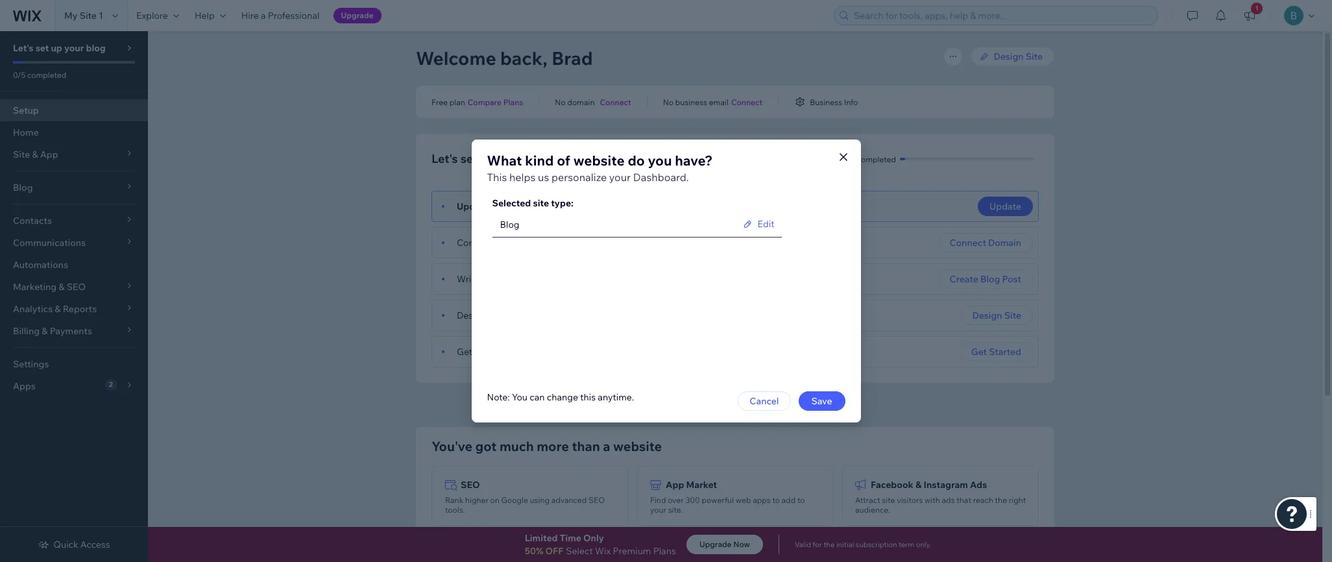Task type: locate. For each thing, give the bounding box(es) containing it.
0 horizontal spatial wix
[[461, 547, 478, 558]]

seo inside the rank higher on google using advanced seo tools.
[[589, 495, 605, 505]]

1 horizontal spatial a
[[495, 237, 500, 249]]

0/5 completed down "info"
[[843, 154, 896, 164]]

None field
[[496, 212, 742, 237]]

design site down the search for tools, apps, help & more... field
[[994, 51, 1043, 62]]

wix owner app
[[461, 547, 528, 558]]

update up domain
[[990, 201, 1022, 212]]

design inside button
[[973, 310, 1003, 321]]

&
[[916, 479, 922, 491]]

design site link
[[971, 47, 1055, 66]]

upgrade right professional
[[341, 10, 374, 20]]

wix left owner
[[461, 547, 478, 558]]

the left right
[[995, 495, 1007, 505]]

0 horizontal spatial a
[[261, 10, 266, 21]]

let's set up your blog up this
[[432, 151, 551, 166]]

0 vertical spatial with
[[690, 399, 709, 411]]

connect link right email
[[731, 96, 763, 108]]

domain down the brad in the left top of the page
[[568, 97, 595, 107]]

1 update from the left
[[457, 201, 489, 212]]

1 vertical spatial ads
[[700, 547, 717, 558]]

1 connect link from the left
[[600, 96, 631, 108]]

reach
[[973, 495, 994, 505]]

site
[[533, 197, 549, 209], [882, 495, 895, 505]]

ads left the now
[[700, 547, 717, 558]]

create blog post button
[[938, 269, 1033, 289]]

wix
[[640, 399, 657, 411], [595, 545, 611, 557], [461, 547, 478, 558]]

design site button
[[961, 306, 1033, 325]]

1 vertical spatial seo
[[589, 495, 605, 505]]

0/5 down "info"
[[843, 154, 856, 164]]

write
[[457, 273, 480, 285]]

up up this
[[480, 151, 495, 166]]

1 vertical spatial plans
[[653, 545, 676, 557]]

1 vertical spatial let's set up your blog
[[432, 151, 551, 166]]

get started
[[972, 346, 1022, 358]]

seo right advanced
[[589, 495, 605, 505]]

right
[[1009, 495, 1026, 505]]

time
[[560, 532, 582, 544]]

quick access
[[53, 539, 110, 550]]

connect domain button
[[938, 233, 1033, 253]]

1 vertical spatial the
[[824, 540, 835, 549]]

your down the 'my'
[[64, 42, 84, 54]]

get left the started
[[972, 346, 987, 358]]

1 vertical spatial let's
[[432, 151, 458, 166]]

connect up do
[[600, 97, 631, 107]]

home link
[[0, 121, 148, 143]]

1 button
[[1236, 0, 1264, 31]]

1 horizontal spatial 1
[[1256, 4, 1259, 12]]

on inside the rank higher on google using advanced seo tools.
[[490, 495, 500, 505]]

2 no from the left
[[663, 97, 674, 107]]

domain
[[568, 97, 595, 107], [536, 237, 568, 249]]

0 horizontal spatial let's
[[13, 42, 33, 54]]

0 vertical spatial site
[[533, 197, 549, 209]]

apps
[[753, 495, 771, 505]]

0 horizontal spatial 0/5 completed
[[13, 70, 66, 80]]

upgrade now
[[700, 539, 750, 549]]

0 horizontal spatial plans
[[504, 97, 523, 107]]

the inside attract site visitors with ads that reach the right audience.
[[995, 495, 1007, 505]]

more
[[537, 438, 569, 454]]

1 horizontal spatial site
[[882, 495, 895, 505]]

google down site.
[[666, 547, 698, 558]]

select
[[566, 545, 593, 557]]

my site 1
[[64, 10, 103, 21]]

website up personalize
[[574, 152, 625, 169]]

0 vertical spatial on
[[502, 346, 512, 358]]

0 horizontal spatial update
[[457, 201, 489, 212]]

1 horizontal spatial the
[[995, 495, 1007, 505]]

0 horizontal spatial the
[[824, 540, 835, 549]]

1 horizontal spatial wix
[[595, 545, 611, 557]]

upgrade inside upgrade now button
[[700, 539, 732, 549]]

hire
[[241, 10, 259, 21]]

0 horizontal spatial site
[[533, 197, 549, 209]]

1 vertical spatial set
[[461, 151, 478, 166]]

than
[[572, 438, 600, 454]]

powerful
[[702, 495, 734, 505]]

0 vertical spatial the
[[995, 495, 1007, 505]]

1 horizontal spatial up
[[480, 151, 495, 166]]

blog
[[86, 42, 106, 54], [525, 151, 551, 166], [513, 201, 533, 212], [522, 273, 541, 285]]

1 vertical spatial up
[[480, 151, 495, 166]]

0 horizontal spatial completed
[[27, 70, 66, 80]]

no down the brad in the left top of the page
[[555, 97, 566, 107]]

0 horizontal spatial let's set up your blog
[[13, 42, 106, 54]]

no left business
[[663, 97, 674, 107]]

website down first
[[510, 310, 543, 321]]

0 horizontal spatial ads
[[700, 547, 717, 558]]

owner
[[480, 547, 509, 558]]

valid
[[795, 540, 811, 549]]

site down the search for tools, apps, help & more... field
[[1026, 51, 1043, 62]]

to right 'add'
[[798, 495, 805, 505]]

1 horizontal spatial get
[[972, 346, 987, 358]]

with inside attract site visitors with ads that reach the right audience.
[[925, 495, 941, 505]]

0 horizontal spatial connect link
[[600, 96, 631, 108]]

0 vertical spatial 0/5
[[13, 70, 26, 80]]

get for get started
[[972, 346, 987, 358]]

0 vertical spatial google
[[514, 346, 546, 358]]

update down this
[[457, 201, 489, 212]]

1 horizontal spatial site
[[1005, 310, 1022, 321]]

0 vertical spatial a
[[261, 10, 266, 21]]

0 vertical spatial completed
[[27, 70, 66, 80]]

0 vertical spatial site
[[80, 10, 97, 21]]

1 vertical spatial design site
[[973, 310, 1022, 321]]

add
[[782, 495, 796, 505]]

initial
[[837, 540, 854, 549]]

connect link for no business email connect
[[731, 96, 763, 108]]

set up setup
[[36, 42, 49, 54]]

on right found
[[502, 346, 512, 358]]

site down post
[[1005, 310, 1022, 321]]

0 vertical spatial up
[[51, 42, 62, 54]]

on
[[502, 346, 512, 358], [490, 495, 500, 505]]

design site up 'get started'
[[973, 310, 1022, 321]]

compare plans link
[[468, 96, 523, 108]]

your
[[64, 42, 84, 54], [498, 151, 523, 166], [609, 171, 631, 184], [491, 201, 511, 212], [482, 273, 501, 285], [489, 310, 508, 321], [650, 505, 667, 515]]

website right than
[[613, 438, 662, 454]]

0 horizontal spatial set
[[36, 42, 49, 54]]

google ads button
[[637, 534, 834, 562]]

let's set up your blog down the 'my'
[[13, 42, 106, 54]]

update inside "update" button
[[990, 201, 1022, 212]]

site inside button
[[1005, 310, 1022, 321]]

completed up setup
[[27, 70, 66, 80]]

completed down "info"
[[857, 154, 896, 164]]

welcome back, brad
[[416, 47, 593, 69]]

1 horizontal spatial seo
[[589, 495, 605, 505]]

1 horizontal spatial let's set up your blog
[[432, 151, 551, 166]]

let's up setup
[[13, 42, 33, 54]]

market
[[686, 479, 717, 491]]

a right hire
[[261, 10, 266, 21]]

wix inside button
[[461, 547, 478, 558]]

google right found
[[514, 346, 546, 358]]

2 vertical spatial site
[[1005, 310, 1022, 321]]

back,
[[500, 47, 548, 69]]

1 horizontal spatial connect link
[[731, 96, 763, 108]]

site
[[80, 10, 97, 21], [1026, 51, 1043, 62], [1005, 310, 1022, 321]]

0/5 inside sidebar 'element'
[[13, 70, 26, 80]]

wix owner app button
[[432, 534, 629, 562]]

with down facebook & instagram ads
[[925, 495, 941, 505]]

this
[[487, 171, 507, 184]]

1 vertical spatial site
[[882, 495, 895, 505]]

domain right custom
[[536, 237, 568, 249]]

0 vertical spatial 0/5 completed
[[13, 70, 66, 80]]

to left 'add'
[[773, 495, 780, 505]]

blog up us
[[525, 151, 551, 166]]

type
[[535, 201, 555, 212]]

0 vertical spatial plans
[[504, 97, 523, 107]]

1 vertical spatial google
[[501, 495, 528, 505]]

0 vertical spatial upgrade
[[341, 10, 374, 20]]

your left site.
[[650, 505, 667, 515]]

off
[[546, 545, 564, 557]]

wix down only on the left bottom of page
[[595, 545, 611, 557]]

site for selected
[[533, 197, 549, 209]]

attract site visitors with ads that reach the right audience.
[[856, 495, 1026, 515]]

site left type:
[[533, 197, 549, 209]]

plans right premium
[[653, 545, 676, 557]]

a left custom
[[495, 237, 500, 249]]

connect domain
[[950, 237, 1022, 249]]

2 horizontal spatial wix
[[640, 399, 657, 411]]

1 vertical spatial website
[[510, 310, 543, 321]]

1 get from the left
[[457, 346, 473, 358]]

domain
[[989, 237, 1022, 249]]

personalize
[[552, 171, 607, 184]]

1 no from the left
[[555, 97, 566, 107]]

save
[[812, 395, 833, 407]]

for
[[813, 540, 822, 549]]

get inside button
[[972, 346, 987, 358]]

wix for wix owner app
[[461, 547, 478, 558]]

0 horizontal spatial up
[[51, 42, 62, 54]]

let's down free
[[432, 151, 458, 166]]

seo up 'higher' on the bottom left of the page
[[461, 479, 480, 491]]

on for higher
[[490, 495, 500, 505]]

1 horizontal spatial 0/5
[[843, 154, 856, 164]]

have?
[[675, 152, 713, 169]]

0/5 up setup
[[13, 70, 26, 80]]

ads
[[970, 479, 987, 491], [700, 547, 717, 558]]

connect link up do
[[600, 96, 631, 108]]

1 horizontal spatial on
[[502, 346, 512, 358]]

set inside sidebar 'element'
[[36, 42, 49, 54]]

completed inside sidebar 'element'
[[27, 70, 66, 80]]

blog
[[981, 273, 1001, 285]]

0 horizontal spatial on
[[490, 495, 500, 505]]

wix left stands at the bottom of page
[[640, 399, 657, 411]]

2 vertical spatial google
[[666, 547, 698, 558]]

you
[[512, 391, 528, 403]]

0 horizontal spatial no
[[555, 97, 566, 107]]

google left using
[[501, 495, 528, 505]]

1 vertical spatial site
[[1026, 51, 1043, 62]]

0 horizontal spatial upgrade
[[341, 10, 374, 20]]

1 vertical spatial a
[[495, 237, 500, 249]]

0 horizontal spatial get
[[457, 346, 473, 358]]

with right stands at the bottom of page
[[690, 399, 709, 411]]

update button
[[978, 197, 1033, 216]]

no business email connect
[[663, 97, 763, 107]]

0 vertical spatial let's set up your blog
[[13, 42, 106, 54]]

a for custom
[[495, 237, 500, 249]]

0 horizontal spatial 0/5
[[13, 70, 26, 80]]

wix for wix stands with ukraine show your support
[[640, 399, 657, 411]]

get left found
[[457, 346, 473, 358]]

2 update from the left
[[990, 201, 1022, 212]]

your down do
[[609, 171, 631, 184]]

inbox
[[871, 547, 895, 558]]

ads up reach
[[970, 479, 987, 491]]

on right 'higher' on the bottom left of the page
[[490, 495, 500, 505]]

up up setup link
[[51, 42, 62, 54]]

note: you can change this anytime.
[[487, 391, 634, 403]]

wix stands with ukraine show your support
[[640, 399, 832, 411]]

connect up "create"
[[950, 237, 987, 249]]

0 vertical spatial set
[[36, 42, 49, 54]]

what
[[487, 152, 522, 169]]

2 horizontal spatial a
[[603, 438, 610, 454]]

blog down my site 1
[[86, 42, 106, 54]]

no for no domain
[[555, 97, 566, 107]]

site right the 'my'
[[80, 10, 97, 21]]

google
[[514, 346, 546, 358], [501, 495, 528, 505], [666, 547, 698, 558]]

design your website
[[457, 310, 543, 321]]

1 vertical spatial with
[[925, 495, 941, 505]]

the right for
[[824, 540, 835, 549]]

ukraine
[[711, 399, 745, 411]]

1 vertical spatial upgrade
[[700, 539, 732, 549]]

1 horizontal spatial ads
[[970, 479, 987, 491]]

upgrade
[[341, 10, 374, 20], [700, 539, 732, 549]]

up
[[51, 42, 62, 54], [480, 151, 495, 166]]

no for no business email
[[663, 97, 674, 107]]

attract
[[856, 495, 881, 505]]

1 horizontal spatial with
[[925, 495, 941, 505]]

upgrade for upgrade now
[[700, 539, 732, 549]]

set left what
[[461, 151, 478, 166]]

update for update
[[990, 201, 1022, 212]]

up inside sidebar 'element'
[[51, 42, 62, 54]]

your up helps
[[498, 151, 523, 166]]

1 horizontal spatial completed
[[857, 154, 896, 164]]

0 vertical spatial website
[[574, 152, 625, 169]]

1 vertical spatial completed
[[857, 154, 896, 164]]

first
[[503, 273, 520, 285]]

1 horizontal spatial upgrade
[[700, 539, 732, 549]]

2 connect link from the left
[[731, 96, 763, 108]]

upgrade left the now
[[700, 539, 732, 549]]

1 vertical spatial on
[[490, 495, 500, 505]]

1 horizontal spatial plans
[[653, 545, 676, 557]]

0 horizontal spatial seo
[[461, 479, 480, 491]]

0 vertical spatial let's
[[13, 42, 33, 54]]

1 vertical spatial 0/5 completed
[[843, 154, 896, 164]]

plans right the 'compare'
[[504, 97, 523, 107]]

google inside the rank higher on google using advanced seo tools.
[[501, 495, 528, 505]]

0 horizontal spatial 1
[[99, 10, 103, 21]]

site inside attract site visitors with ads that reach the right audience.
[[882, 495, 895, 505]]

no
[[555, 97, 566, 107], [663, 97, 674, 107]]

1 horizontal spatial no
[[663, 97, 674, 107]]

1 horizontal spatial to
[[798, 495, 805, 505]]

0 horizontal spatial to
[[773, 495, 780, 505]]

blog inside sidebar 'element'
[[86, 42, 106, 54]]

design down write
[[457, 310, 487, 321]]

update
[[457, 201, 489, 212], [990, 201, 1022, 212]]

a right than
[[603, 438, 610, 454]]

on for found
[[502, 346, 512, 358]]

completed
[[27, 70, 66, 80], [857, 154, 896, 164]]

design down create blog post
[[973, 310, 1003, 321]]

what kind of website do you have? this helps us personalize your dashboard.
[[487, 152, 713, 184]]

2 get from the left
[[972, 346, 987, 358]]

0/5 completed up setup
[[13, 70, 66, 80]]

1 horizontal spatial update
[[990, 201, 1022, 212]]

site down facebook
[[882, 495, 895, 505]]

upgrade inside upgrade button
[[341, 10, 374, 20]]

wix inside limited time only 50% off select wix premium plans
[[595, 545, 611, 557]]

plan
[[450, 97, 465, 107]]

0 vertical spatial design site
[[994, 51, 1043, 62]]



Task type: describe. For each thing, give the bounding box(es) containing it.
app market
[[666, 479, 717, 491]]

connect right email
[[731, 97, 763, 107]]

Search for tools, apps, help & more... field
[[850, 6, 1154, 25]]

dashboard.
[[633, 171, 689, 184]]

only.
[[916, 540, 932, 549]]

can
[[530, 391, 545, 403]]

blog left type
[[513, 201, 533, 212]]

automations link
[[0, 254, 148, 276]]

premium
[[613, 545, 651, 557]]

let's set up your blog inside sidebar 'element'
[[13, 42, 106, 54]]

your inside sidebar 'element'
[[64, 42, 84, 54]]

let's inside sidebar 'element'
[[13, 42, 33, 54]]

ads
[[942, 495, 955, 505]]

type:
[[551, 197, 574, 209]]

connect inside button
[[950, 237, 987, 249]]

write your first blog post
[[457, 273, 562, 285]]

show
[[750, 399, 774, 411]]

2 to from the left
[[798, 495, 805, 505]]

connect link for no domain connect
[[600, 96, 631, 108]]

your inside what kind of website do you have? this helps us personalize your dashboard.
[[609, 171, 631, 184]]

stands
[[659, 399, 688, 411]]

you've got much more than a website
[[432, 438, 662, 454]]

custom
[[502, 237, 534, 249]]

your up get found on google in the bottom of the page
[[489, 310, 508, 321]]

visitors
[[897, 495, 923, 505]]

blog right first
[[522, 273, 541, 285]]

quick
[[53, 539, 78, 550]]

connect up write
[[457, 237, 493, 249]]

facebook
[[871, 479, 914, 491]]

your down this
[[491, 201, 511, 212]]

hire a professional
[[241, 10, 320, 21]]

show your support button
[[750, 399, 832, 411]]

inbox button
[[842, 534, 1039, 562]]

only
[[584, 532, 604, 544]]

google for higher
[[501, 495, 528, 505]]

free
[[432, 97, 448, 107]]

us
[[538, 171, 549, 184]]

rank higher on google using advanced seo tools.
[[445, 495, 605, 515]]

get found on google
[[457, 346, 546, 358]]

1 vertical spatial 0/5
[[843, 154, 856, 164]]

site.
[[668, 505, 683, 515]]

kind
[[525, 152, 554, 169]]

business
[[810, 97, 843, 107]]

0 horizontal spatial site
[[80, 10, 97, 21]]

0 vertical spatial seo
[[461, 479, 480, 491]]

edit button
[[742, 218, 778, 230]]

now
[[734, 539, 750, 549]]

app
[[666, 479, 684, 491]]

higher
[[465, 495, 489, 505]]

that
[[957, 495, 972, 505]]

app
[[511, 547, 528, 558]]

edit
[[758, 218, 775, 230]]

design down the search for tools, apps, help & more... field
[[994, 51, 1024, 62]]

1 vertical spatial domain
[[536, 237, 568, 249]]

0 vertical spatial domain
[[568, 97, 595, 107]]

0 vertical spatial ads
[[970, 479, 987, 491]]

1 inside 1 button
[[1256, 4, 1259, 12]]

1 to from the left
[[773, 495, 780, 505]]

1 horizontal spatial 0/5 completed
[[843, 154, 896, 164]]

google inside button
[[666, 547, 698, 558]]

advanced
[[552, 495, 587, 505]]

sidebar element
[[0, 31, 148, 562]]

upgrade button
[[333, 8, 382, 23]]

design site inside button
[[973, 310, 1022, 321]]

1 horizontal spatial set
[[461, 151, 478, 166]]

info
[[844, 97, 858, 107]]

quick access button
[[38, 539, 110, 550]]

upgrade for upgrade
[[341, 10, 374, 20]]

instagram
[[924, 479, 968, 491]]

facebook & instagram ads
[[871, 479, 987, 491]]

1 horizontal spatial let's
[[432, 151, 458, 166]]

this
[[580, 391, 596, 403]]

cancel button
[[738, 391, 791, 411]]

note:
[[487, 391, 510, 403]]

2 horizontal spatial site
[[1026, 51, 1043, 62]]

of
[[557, 152, 571, 169]]

site for attract
[[882, 495, 895, 505]]

website inside what kind of website do you have? this helps us personalize your dashboard.
[[574, 152, 625, 169]]

find
[[650, 495, 666, 505]]

ads inside button
[[700, 547, 717, 558]]

do
[[628, 152, 645, 169]]

2 vertical spatial a
[[603, 438, 610, 454]]

setup
[[13, 105, 39, 116]]

post
[[1003, 273, 1022, 285]]

using
[[530, 495, 550, 505]]

get for get found on google
[[457, 346, 473, 358]]

save button
[[799, 391, 845, 411]]

free plan compare plans
[[432, 97, 523, 107]]

selected
[[492, 197, 531, 209]]

got
[[476, 438, 497, 454]]

2 vertical spatial website
[[613, 438, 662, 454]]

home
[[13, 127, 39, 138]]

google for found
[[514, 346, 546, 358]]

0/5 completed inside sidebar 'element'
[[13, 70, 66, 80]]

help
[[195, 10, 215, 21]]

found
[[475, 346, 500, 358]]

your left first
[[482, 273, 501, 285]]

settings
[[13, 358, 49, 370]]

0 horizontal spatial with
[[690, 399, 709, 411]]

300
[[686, 495, 700, 505]]

your
[[776, 399, 795, 411]]

valid for the initial subscription term only.
[[795, 540, 932, 549]]

find over 300 powerful web apps to add to your site.
[[650, 495, 805, 515]]

compare
[[468, 97, 502, 107]]

explore
[[136, 10, 168, 21]]

business info
[[810, 97, 858, 107]]

settings link
[[0, 353, 148, 375]]

professional
[[268, 10, 320, 21]]

business info button
[[795, 96, 858, 108]]

upgrade now button
[[687, 535, 763, 554]]

get started button
[[960, 342, 1033, 362]]

create
[[950, 273, 979, 285]]

limited time only 50% off select wix premium plans
[[525, 532, 676, 557]]

update for update your blog type
[[457, 201, 489, 212]]

helps
[[510, 171, 536, 184]]

brad
[[552, 47, 593, 69]]

your inside find over 300 powerful web apps to add to your site.
[[650, 505, 667, 515]]

a for professional
[[261, 10, 266, 21]]

access
[[80, 539, 110, 550]]

plans inside limited time only 50% off select wix premium plans
[[653, 545, 676, 557]]



Task type: vqa. For each thing, say whether or not it's contained in the screenshot.
the "50%" to the bottom
no



